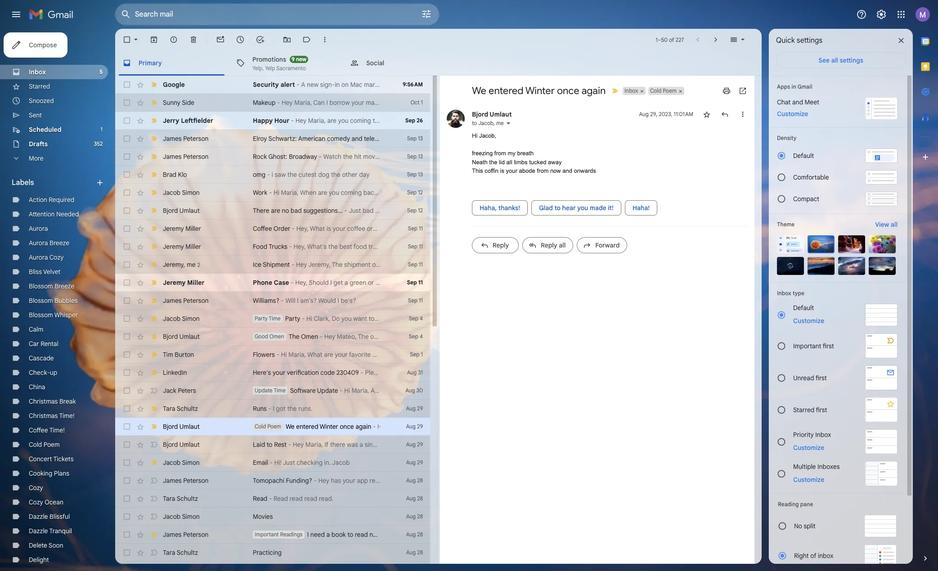 Task type: vqa. For each thing, say whether or not it's contained in the screenshot.
fourth OPTIONS from the bottom of the page
no



Task type: describe. For each thing, give the bounding box(es) containing it.
2 read from the left
[[274, 495, 288, 503]]

cozy for the 'cozy' link
[[29, 484, 43, 492]]

1 aug 28 from the top
[[406, 477, 423, 484]]

10 row from the top
[[115, 238, 430, 256]]

required
[[49, 196, 74, 204]]

1 james from the top
[[163, 135, 182, 143]]

reading
[[778, 501, 799, 508]]

labels image
[[303, 35, 312, 44]]

will
[[286, 297, 296, 305]]

21 row from the top
[[115, 436, 430, 454]]

i right can
[[327, 99, 328, 107]]

television
[[364, 135, 391, 143]]

1 horizontal spatial hi
[[307, 315, 312, 323]]

once inside row
[[340, 423, 354, 431]]

blossom breeze
[[29, 282, 74, 290]]

bjord umlaut for -
[[163, 441, 200, 449]]

elroy schwartz: american comedy and television writer.
[[253, 135, 410, 143]]

to right back
[[379, 189, 385, 197]]

bliss velvet
[[29, 268, 61, 276]]

of inside we entered winter once again "main content"
[[670, 36, 675, 43]]

sep 4 for hi
[[409, 315, 423, 322]]

miller for coffee
[[186, 225, 201, 233]]

dazzle blissful link
[[29, 513, 70, 521]]

james peterson for williams?
[[163, 297, 209, 305]]

come
[[376, 315, 392, 323]]

sent link
[[29, 111, 42, 119]]

1 horizontal spatial winter
[[526, 85, 555, 97]]

customize for multiple inboxes
[[794, 476, 825, 484]]

get
[[334, 279, 343, 287]]

0 horizontal spatial again
[[356, 423, 371, 431]]

hour
[[275, 117, 290, 125]]

poem for cold poem "link"
[[44, 441, 60, 449]]

1 right oct at the top left
[[421, 99, 423, 106]]

to right laid
[[267, 441, 273, 449]]

15 row from the top
[[115, 328, 430, 346]]

bliss velvet link
[[29, 268, 61, 276]]

aug 30
[[406, 387, 423, 394]]

2 horizontal spatial read
[[355, 531, 368, 539]]

1 horizontal spatial best,
[[405, 189, 420, 197]]

hey, for hey, should i get a green or blue phone case? thanks, jer
[[295, 279, 308, 287]]

simon for movies
[[182, 513, 200, 521]]

inbox type element
[[778, 290, 898, 297]]

split
[[804, 522, 816, 530]]

and inside chat and meet customize
[[793, 98, 804, 106]]

2 default from the top
[[794, 304, 815, 312]]

watch
[[324, 153, 342, 161]]

to right want
[[369, 315, 375, 323]]

cold for cold poem button
[[651, 87, 662, 94]]

aug 29 for 10th row from the bottom
[[406, 405, 423, 412]]

you inside button
[[578, 204, 589, 212]]

i right will
[[297, 297, 299, 305]]

poem inside cold poem we entered winter once again -
[[267, 423, 281, 430]]

stage!
[[415, 153, 433, 161]]

simon for email
[[182, 459, 200, 467]]

update inside update time software update -
[[255, 387, 273, 394]]

i left 'need'
[[307, 531, 309, 539]]

reading pane
[[778, 501, 814, 508]]

suggestions...
[[304, 207, 343, 215]]

13 for omg - i saw the cutest dog the other day
[[418, 171, 423, 178]]

attention needed link
[[29, 210, 79, 218]]

jerry leftfielder
[[163, 117, 213, 125]]

first for unread first
[[816, 374, 827, 382]]

blue
[[376, 279, 388, 287]]

0 horizontal spatial jer
[[404, 243, 413, 251]]

view
[[876, 221, 890, 229]]

drafts
[[29, 140, 48, 148]]

important according to google magic. switch for food trucks
[[149, 242, 158, 251]]

1 horizontal spatial party
[[285, 315, 300, 323]]

2 bad from the left
[[363, 207, 374, 215]]

coffee time!
[[29, 426, 65, 434]]

all for reply all
[[559, 241, 566, 249]]

3 tara from the top
[[163, 549, 175, 557]]

your right borrow
[[352, 99, 364, 107]]

1 inside labels navigation
[[101, 126, 103, 133]]

14 important according to google magic. switch from the top
[[149, 314, 158, 323]]

your right here's
[[273, 369, 286, 377]]

delete soon
[[29, 542, 63, 550]]

19 row from the top
[[115, 400, 430, 418]]

1 sunny from the left
[[163, 99, 181, 107]]

all inside freezing from my breath neath the lid all limbs tucked away this coffin is your abode from now and onwards
[[507, 159, 513, 165]]

day
[[359, 171, 370, 179]]

26 row from the top
[[115, 526, 430, 544]]

1 peterson from the top
[[183, 135, 209, 143]]

1 horizontal spatial entered
[[489, 85, 524, 97]]

1 horizontal spatial just
[[349, 207, 361, 215]]

customize for default
[[794, 317, 825, 325]]

25 row from the top
[[115, 508, 430, 526]]

the left best
[[329, 243, 338, 251]]

1 horizontal spatial update
[[317, 387, 338, 395]]

thanks,
[[428, 279, 450, 287]]

scheduled link
[[29, 126, 61, 134]]

22 row from the top
[[115, 454, 430, 472]]

sep for food trucks - hey, what's the best food truck? best, jer
[[408, 243, 418, 250]]

snooze image
[[236, 35, 245, 44]]

theme
[[778, 221, 795, 228]]

i
[[272, 171, 273, 179]]

breeze for aurora breeze
[[50, 239, 69, 247]]

aurora breeze
[[29, 239, 69, 247]]

0 horizontal spatial from
[[495, 150, 506, 157]]

352
[[94, 140, 103, 147]]

schultz for runs
[[177, 405, 198, 413]]

aug 28 for peterson
[[406, 531, 423, 538]]

tara schultz for read - read read read read.
[[163, 495, 198, 503]]

1 horizontal spatial tab list
[[913, 29, 939, 539]]

2 sunny from the left
[[422, 99, 440, 107]]

0 vertical spatial a
[[345, 279, 348, 287]]

4 aug 29 from the top
[[406, 459, 423, 466]]

1 left 50
[[656, 36, 658, 43]]

umlaut for the omen
[[179, 333, 200, 341]]

important according to google magic. switch for coffee order
[[149, 224, 158, 233]]

happy hour - hey maria, are you coming to happy hour?
[[253, 117, 418, 125]]

scheduled
[[29, 126, 61, 134]]

aurora for aurora cozy
[[29, 253, 48, 262]]

made
[[590, 204, 607, 212]]

2 vertical spatial are
[[271, 207, 280, 215]]

important according to google magic. switch for happy hour
[[149, 116, 158, 125]]

makeup - hey maria, can i borrow your makeup? sincerely, sunny
[[253, 99, 440, 107]]

2 happy from the left
[[380, 117, 399, 125]]

chat and meet customize
[[778, 98, 820, 118]]

sep 11 for jeremy
[[408, 225, 423, 232]]

check-up
[[29, 369, 57, 377]]

all for view all
[[891, 221, 898, 229]]

reading pane element
[[778, 501, 897, 508]]

readings
[[280, 531, 303, 538]]

28 for james peterson
[[417, 531, 423, 538]]

inbox for inbox button
[[625, 87, 639, 94]]

view all
[[876, 221, 898, 229]]

1 horizontal spatial again
[[582, 85, 606, 97]]

other
[[342, 171, 358, 179]]

7 row from the top
[[115, 184, 439, 202]]

sep for work - hi maria, when are you coming back to work? best, jacob
[[407, 189, 417, 196]]

4 row from the top
[[115, 130, 430, 148]]

2 28 from the top
[[417, 495, 423, 502]]

8 row from the top
[[115, 202, 430, 220]]

sep down hour?
[[407, 135, 417, 142]]

important for important readings i need a book to read now!
[[255, 531, 279, 538]]

5 james from the top
[[163, 531, 182, 539]]

forward
[[596, 241, 620, 249]]

what's
[[307, 243, 327, 251]]

2 jacob simon from the top
[[163, 315, 200, 323]]

see
[[819, 56, 830, 64]]

phone case - hey, should i get a green or blue phone case? thanks, jer
[[253, 279, 460, 287]]

sep 11 down 'case?'
[[408, 297, 423, 304]]

1 vertical spatial hey
[[296, 117, 307, 125]]

blossom for blossom whisper
[[29, 311, 53, 319]]

important according to google magic. switch for security alert
[[149, 80, 158, 89]]

read - read read read read.
[[253, 495, 334, 503]]

compact
[[794, 195, 820, 203]]

your inside freezing from my breath neath the lid all limbs tucked away this coffin is your abode from now and onwards
[[506, 167, 518, 174]]

coffee
[[347, 225, 366, 233]]

0 vertical spatial ,
[[494, 120, 495, 127]]

i left get
[[331, 279, 332, 287]]

1 horizontal spatial omen
[[301, 333, 318, 341]]

0 vertical spatial we
[[472, 85, 487, 97]]

your left coffee
[[333, 225, 346, 233]]

aurora cozy
[[29, 253, 64, 262]]

comfortable
[[794, 173, 830, 181]]

coming for to
[[350, 117, 371, 125]]

to up hi jacob, in the top right of the page
[[472, 120, 477, 127]]

230409
[[337, 369, 359, 377]]

are for when
[[318, 189, 327, 197]]

car rental link
[[29, 340, 58, 348]]

new
[[296, 56, 307, 62]]

omen inside 'good omen the omen -'
[[270, 333, 284, 340]]

13 row from the top
[[115, 292, 430, 310]]

reply link
[[472, 237, 519, 253]]

the right dog at top
[[331, 171, 341, 179]]

hear
[[563, 204, 576, 212]]

1 happy from the left
[[253, 117, 273, 125]]

show details image
[[506, 121, 511, 126]]

cold poem button
[[649, 87, 678, 95]]

now!
[[370, 531, 383, 539]]

we entered winter once again main content
[[115, 29, 762, 571]]

jacob simon for email
[[163, 459, 200, 467]]

move to image
[[283, 35, 292, 44]]

work
[[253, 189, 268, 197]]

me inside row
[[187, 260, 196, 269]]

sep up sep 1
[[409, 333, 419, 340]]

1 vertical spatial of
[[811, 552, 817, 560]]

pane
[[801, 501, 814, 508]]

0 vertical spatial hi
[[472, 132, 478, 139]]

inbox
[[818, 552, 834, 560]]

0 horizontal spatial entered
[[296, 423, 319, 431]]

9 row from the top
[[115, 220, 435, 238]]

1 james peterson from the top
[[163, 135, 209, 143]]

more image
[[321, 35, 330, 44]]

customize for priority inbox
[[794, 444, 825, 452]]

starred for the starred link in the left of the page
[[29, 82, 50, 90]]

inbox right priority
[[816, 431, 832, 439]]

aug 29, 2023, 11:01 am cell
[[640, 110, 694, 119]]

ice
[[253, 261, 262, 269]]

reply for reply
[[493, 241, 509, 249]]

aug 29 for 20th row from the top
[[406, 423, 423, 430]]

main menu image
[[11, 9, 22, 20]]

0 horizontal spatial read
[[290, 495, 303, 503]]

car
[[29, 340, 39, 348]]

cooking plans link
[[29, 470, 69, 478]]

4 29 from the top
[[417, 459, 423, 466]]

inbox for inbox type
[[778, 290, 792, 297]]

runs.
[[299, 405, 313, 413]]

sep right come
[[409, 315, 419, 322]]

sep for ice shipment -
[[408, 261, 418, 268]]

, inside row
[[184, 260, 185, 269]]

james peterson for rock ghost: broadway
[[163, 153, 209, 161]]

right
[[795, 552, 809, 560]]

5 peterson from the top
[[183, 531, 209, 539]]

calm link
[[29, 326, 43, 334]]

apps in gmail
[[778, 83, 813, 90]]

coming for back
[[341, 189, 362, 197]]

limbs
[[514, 159, 528, 165]]

blossom bubbles link
[[29, 297, 78, 305]]

0 vertical spatial once
[[557, 85, 580, 97]]

1 28 from the top
[[417, 477, 423, 484]]

aug 29 for 8th row from the bottom of the we entered winter once again "main content"
[[406, 441, 423, 448]]

1 vertical spatial jer
[[451, 279, 460, 287]]

omg
[[253, 171, 266, 179]]

there are no bad suggestions... - just bad ideas
[[253, 207, 391, 215]]

important for important first
[[794, 342, 822, 350]]

all for see all settings
[[832, 56, 839, 64]]

cold poem link
[[29, 441, 60, 449]]

older image
[[712, 35, 721, 44]]

you right the do
[[342, 315, 352, 323]]

row containing google
[[115, 76, 430, 94]]

time for software
[[274, 387, 286, 394]]

sep 13 for on
[[407, 153, 423, 160]]

1 50 of 227
[[656, 36, 685, 43]]

aurora cozy link
[[29, 253, 64, 262]]

blossom bubbles
[[29, 297, 78, 305]]

update time software update -
[[255, 387, 344, 395]]

is inside row
[[327, 225, 331, 233]]

peterson for williams?
[[183, 297, 209, 305]]

29 for 20th row from the top
[[417, 423, 423, 430]]

labels heading
[[12, 178, 95, 187]]

sep for williams? - will i am's? would i be's?
[[408, 297, 418, 304]]

28 row from the top
[[115, 562, 430, 571]]

runs - i got the runs.
[[253, 405, 313, 413]]

to right book
[[348, 531, 353, 539]]

movies link
[[253, 512, 381, 521]]

the
[[289, 333, 300, 341]]

cooking plans
[[29, 470, 69, 478]]

1 bad from the left
[[291, 207, 302, 215]]

3 schultz from the top
[[177, 549, 198, 557]]

attention needed
[[29, 210, 79, 218]]

thanks!
[[499, 204, 521, 212]]

5 james peterson from the top
[[163, 531, 209, 539]]

jeremy miller for food trucks
[[163, 243, 201, 251]]

1 up 31
[[421, 351, 423, 358]]

0 horizontal spatial best,
[[388, 243, 403, 251]]

sep for flowers -
[[410, 351, 420, 358]]

1 vertical spatial just
[[283, 459, 295, 467]]

sep for happy hour - hey maria, are you coming to happy hour?
[[405, 117, 416, 124]]

important according to google magic. switch for omg
[[149, 170, 158, 179]]

4 important according to google magic. switch from the top
[[149, 134, 158, 143]]

unread first
[[794, 374, 827, 382]]

my
[[508, 150, 516, 157]]

cold inside cold poem we entered winter once again -
[[255, 423, 266, 430]]

0 vertical spatial cozy
[[49, 253, 64, 262]]

practicing
[[253, 549, 282, 557]]

0 vertical spatial hey
[[282, 99, 293, 107]]

2 aug 28 from the top
[[406, 495, 423, 502]]

to left our
[[394, 315, 400, 323]]

labels navigation
[[0, 29, 115, 571]]

27 row from the top
[[115, 544, 430, 562]]

0 vertical spatial me
[[497, 120, 504, 127]]

1 vertical spatial and
[[352, 135, 363, 143]]

multiple inboxes
[[794, 463, 840, 471]]

starred link
[[29, 82, 50, 90]]

no
[[282, 207, 289, 215]]

the inside freezing from my breath neath the lid all limbs tucked away this coffin is your abode from now and onwards
[[490, 159, 498, 165]]

search mail image
[[118, 6, 134, 23]]

aug 28 for schultz
[[406, 549, 423, 556]]

row containing sunny side
[[115, 94, 440, 112]]

james peterson for tomopachi funding?
[[163, 477, 209, 485]]

customize button for chat and meet
[[772, 109, 814, 119]]

comedy
[[327, 135, 350, 143]]

row containing jerry leftfielder
[[115, 112, 430, 130]]

concert tickets
[[29, 455, 74, 463]]

the right saw
[[288, 171, 297, 179]]

delete image
[[189, 35, 198, 44]]

miller for food
[[186, 243, 201, 251]]



Task type: locate. For each thing, give the bounding box(es) containing it.
toggle split pane mode image
[[730, 35, 739, 44]]

customize button for multiple inboxes
[[788, 474, 830, 485]]

0 horizontal spatial we
[[286, 423, 295, 431]]

16 row from the top
[[115, 346, 430, 364]]

aug
[[640, 111, 649, 118], [407, 369, 417, 376], [406, 387, 415, 394], [406, 405, 416, 412], [406, 423, 416, 430], [406, 441, 416, 448], [406, 459, 416, 466], [406, 477, 416, 484], [406, 495, 416, 502], [406, 513, 416, 520], [406, 531, 416, 538], [406, 549, 416, 556]]

12 for work - hi maria, when are you coming back to work? best, jacob
[[418, 189, 423, 196]]

cozy for cozy ocean
[[29, 498, 43, 506]]

row down tomopachi
[[115, 490, 430, 508]]

now left on
[[382, 153, 394, 161]]

umlaut for we entered winter once again
[[179, 423, 200, 431]]

jeremy
[[163, 225, 184, 233], [414, 225, 435, 233], [163, 243, 184, 251], [163, 260, 184, 269], [163, 279, 186, 287]]

customize button down chat
[[772, 109, 814, 119]]

6 row from the top
[[115, 166, 430, 184]]

are for maria,
[[328, 117, 337, 125]]

29,
[[651, 111, 658, 118]]

cold inside button
[[651, 87, 662, 94]]

cold up concert
[[29, 441, 42, 449]]

jacob simon for work
[[163, 189, 200, 197]]

i left got
[[273, 405, 275, 413]]

row up order
[[115, 202, 430, 220]]

freezing
[[472, 150, 493, 157]]

1 vertical spatial default
[[794, 304, 815, 312]]

all inside "button"
[[832, 56, 839, 64]]

1 vertical spatial coffee
[[29, 426, 48, 434]]

customize down chat
[[778, 110, 809, 118]]

hey, for hey, what's the best food truck? best, jer
[[294, 243, 306, 251]]

row containing jack peters
[[115, 382, 430, 400]]

2 sep 12 from the top
[[407, 207, 423, 214]]

important up unread first
[[794, 342, 822, 350]]

advanced search options image
[[418, 5, 436, 23]]

coffee inside labels navigation
[[29, 426, 48, 434]]

4 down party? at the left of the page
[[420, 333, 423, 340]]

sep 1
[[410, 351, 423, 358]]

ice shipment -
[[253, 261, 296, 269]]

13 down stage!
[[418, 171, 423, 178]]

0 vertical spatial now
[[382, 153, 394, 161]]

inbox left type
[[778, 290, 792, 297]]

0 horizontal spatial poem
[[44, 441, 60, 449]]

2 james from the top
[[163, 153, 182, 161]]

2 vertical spatial schultz
[[177, 549, 198, 557]]

5 28 from the top
[[417, 549, 423, 556]]

1 sep 13 from the top
[[407, 135, 423, 142]]

happy left hour?
[[380, 117, 399, 125]]

glad
[[539, 204, 553, 212]]

coffee inside row
[[253, 225, 272, 233]]

0 vertical spatial important
[[794, 342, 822, 350]]

10 important according to google magic. switch from the top
[[149, 242, 158, 251]]

227
[[676, 36, 685, 43]]

christmas time!
[[29, 412, 75, 420]]

3 james from the top
[[163, 297, 182, 305]]

christmas for christmas time!
[[29, 412, 58, 420]]

side
[[182, 99, 194, 107]]

read down the 'tomopachi funding? -'
[[274, 495, 288, 503]]

update down here's
[[255, 387, 273, 394]]

0 horizontal spatial starred
[[29, 82, 50, 90]]

2 horizontal spatial and
[[793, 98, 804, 106]]

dazzle up delete
[[29, 527, 48, 535]]

inbox left cold poem button
[[625, 87, 639, 94]]

0 horizontal spatial read
[[253, 495, 268, 503]]

3 29 from the top
[[417, 441, 423, 448]]

important according to google magic. switch for phone case
[[149, 278, 158, 287]]

sep up 'case?'
[[408, 261, 418, 268]]

cold poem inside labels navigation
[[29, 441, 60, 449]]

all right view in the top right of the page
[[891, 221, 898, 229]]

coffee for coffee order - hey, what is your coffee order? regards, jeremy
[[253, 225, 272, 233]]

jer
[[404, 243, 413, 251], [451, 279, 460, 287]]

breeze up aurora cozy link at the left top of the page
[[50, 239, 69, 247]]

1 jacob simon from the top
[[163, 189, 200, 197]]

0 vertical spatial cold poem
[[651, 87, 677, 94]]

we
[[472, 85, 487, 97], [286, 423, 295, 431]]

update
[[317, 387, 338, 395], [255, 387, 273, 394]]

gmail image
[[29, 5, 78, 23]]

movies
[[253, 513, 273, 521]]

theme element
[[778, 220, 795, 229]]

neath
[[472, 159, 488, 165]]

onwards
[[574, 167, 596, 174]]

time!
[[59, 412, 75, 420], [49, 426, 65, 434]]

blossom for blossom breeze
[[29, 282, 53, 290]]

sep left thanks,
[[407, 279, 417, 286]]

1 vertical spatial cozy
[[29, 484, 43, 492]]

sep up 'regards,'
[[407, 207, 417, 214]]

0 vertical spatial coffee
[[253, 225, 272, 233]]

would
[[318, 297, 336, 305]]

28 for tara schultz
[[417, 549, 423, 556]]

primary
[[139, 59, 162, 67]]

row down hi!
[[115, 472, 430, 490]]

jeremy miller for phone case
[[163, 279, 205, 287]]

peterson for tomopachi funding?
[[183, 477, 209, 485]]

report spam image
[[169, 35, 178, 44]]

row down williams?
[[115, 310, 431, 328]]

email
[[253, 459, 268, 467]]

to inside button
[[555, 204, 561, 212]]

promotions, 9 new messages, tab
[[229, 50, 343, 76]]

2 horizontal spatial cold
[[651, 87, 662, 94]]

cold poem for cold poem "link"
[[29, 441, 60, 449]]

bjord umlaut for we entered winter once again
[[163, 423, 200, 431]]

settings image
[[877, 9, 887, 20]]

poem inside labels navigation
[[44, 441, 60, 449]]

2 12 from the top
[[418, 207, 423, 214]]

best
[[340, 243, 352, 251]]

2 horizontal spatial hi
[[472, 132, 478, 139]]

1 tara schultz from the top
[[163, 405, 198, 413]]

sep 12
[[407, 189, 423, 196], [407, 207, 423, 214]]

time! for christmas time!
[[59, 412, 75, 420]]

tara
[[163, 405, 175, 413], [163, 495, 175, 503], [163, 549, 175, 557]]

row up here's
[[115, 346, 430, 364]]

primary tab
[[115, 50, 228, 76]]

row down case
[[115, 292, 430, 310]]

4 for -
[[420, 333, 423, 340]]

important inside important readings i need a book to read now!
[[255, 531, 279, 538]]

0 vertical spatial again
[[582, 85, 606, 97]]

0 vertical spatial christmas
[[29, 398, 58, 406]]

james peterson
[[163, 135, 209, 143], [163, 153, 209, 161], [163, 297, 209, 305], [163, 477, 209, 485], [163, 531, 209, 539]]

1 up 352
[[101, 126, 103, 133]]

sep for coffee order - hey, what is your coffee order? regards, jeremy
[[408, 225, 418, 232]]

23 row from the top
[[115, 472, 430, 490]]

row up "ice shipment -"
[[115, 238, 430, 256]]

bjord umlaut for the omen
[[163, 333, 200, 341]]

row down the makeup
[[115, 112, 430, 130]]

4 simon from the top
[[182, 513, 200, 521]]

1 29 from the top
[[417, 405, 423, 412]]

4 james from the top
[[163, 477, 182, 485]]

settings right quick
[[797, 36, 823, 45]]

aug 28 for simon
[[406, 513, 423, 520]]

4 28 from the top
[[417, 531, 423, 538]]

1 default from the top
[[794, 152, 815, 160]]

tucked
[[530, 159, 547, 165]]

quick
[[777, 36, 795, 45]]

bjord for -
[[163, 441, 178, 449]]

cooking
[[29, 470, 52, 478]]

cold inside labels navigation
[[29, 441, 42, 449]]

jack
[[163, 387, 176, 395]]

1 vertical spatial again
[[356, 423, 371, 431]]

2 13 from the top
[[418, 153, 423, 160]]

1 jeremy miller from the top
[[163, 225, 201, 233]]

sunny side
[[163, 99, 194, 107]]

poem inside button
[[663, 87, 677, 94]]

13 for rock ghost: broadway - watch the hit movie now on the stage!
[[418, 153, 423, 160]]

row
[[115, 76, 430, 94], [115, 94, 440, 112], [115, 112, 430, 130], [115, 130, 430, 148], [115, 148, 433, 166], [115, 166, 430, 184], [115, 184, 439, 202], [115, 202, 430, 220], [115, 220, 435, 238], [115, 238, 430, 256], [115, 256, 430, 274], [115, 274, 460, 292], [115, 292, 430, 310], [115, 310, 431, 328], [115, 328, 430, 346], [115, 346, 430, 364], [115, 364, 430, 382], [115, 382, 430, 400], [115, 400, 430, 418], [115, 418, 430, 436], [115, 436, 430, 454], [115, 454, 430, 472], [115, 472, 430, 490], [115, 490, 430, 508], [115, 508, 430, 526], [115, 526, 430, 544], [115, 544, 430, 562], [115, 562, 430, 571]]

2 vertical spatial maria,
[[281, 189, 299, 197]]

0 horizontal spatial just
[[283, 459, 295, 467]]

0 vertical spatial dazzle
[[29, 513, 48, 521]]

first up unread first
[[823, 342, 835, 350]]

from up lid
[[495, 150, 506, 157]]

1 horizontal spatial read
[[304, 495, 317, 503]]

1 vertical spatial time
[[274, 387, 286, 394]]

now inside freezing from my breath neath the lid all limbs tucked away this coffin is your abode from now and onwards
[[551, 167, 561, 174]]

row containing jeremy
[[115, 256, 430, 274]]

row containing linkedin
[[115, 364, 430, 382]]

1 horizontal spatial ,
[[494, 120, 495, 127]]

maria, down can
[[308, 117, 326, 125]]

4 james peterson from the top
[[163, 477, 209, 485]]

2 james peterson from the top
[[163, 153, 209, 161]]

2 sep 13 from the top
[[407, 153, 423, 160]]

2 aug 29 from the top
[[406, 423, 423, 430]]

sep for rock ghost: broadway - watch the hit movie now on the stage!
[[407, 153, 417, 160]]

oct
[[411, 99, 420, 106]]

just
[[349, 207, 361, 215], [283, 459, 295, 467]]

bad
[[291, 207, 302, 215], [363, 207, 374, 215]]

tim burton
[[163, 351, 194, 359]]

8 important according to google magic. switch from the top
[[149, 206, 158, 215]]

2 blossom from the top
[[29, 297, 53, 305]]

0 vertical spatial schultz
[[177, 405, 198, 413]]

christmas up coffee time! link
[[29, 412, 58, 420]]

1 read from the left
[[253, 495, 268, 503]]

and inside freezing from my breath neath the lid all limbs tucked away this coffin is your abode from now and onwards
[[563, 167, 573, 174]]

sep 11 down 'regards,'
[[408, 243, 423, 250]]

7 important according to google magic. switch from the top
[[149, 188, 158, 197]]

3 simon from the top
[[182, 459, 200, 467]]

cold poem
[[651, 87, 677, 94], [29, 441, 60, 449]]

are up elroy schwartz: american comedy and television writer.
[[328, 117, 337, 125]]

2 29 from the top
[[417, 423, 423, 430]]

2 dazzle from the top
[[29, 527, 48, 535]]

12 important according to google magic. switch from the top
[[149, 278, 158, 287]]

1 row from the top
[[115, 76, 430, 94]]

0 vertical spatial sep 13
[[407, 135, 423, 142]]

12 row from the top
[[115, 274, 460, 292]]

tara for runs - i got the runs.
[[163, 405, 175, 413]]

want
[[354, 315, 367, 323]]

settings inside see all settings "button"
[[840, 56, 864, 64]]

your down limbs
[[506, 167, 518, 174]]

1 vertical spatial ,
[[184, 260, 185, 269]]

to
[[373, 117, 379, 125], [472, 120, 477, 127], [379, 189, 385, 197], [555, 204, 561, 212], [369, 315, 375, 323], [394, 315, 400, 323], [267, 441, 273, 449], [348, 531, 353, 539]]

jacob,
[[479, 132, 497, 139]]

0 horizontal spatial settings
[[797, 36, 823, 45]]

and
[[793, 98, 804, 106], [352, 135, 363, 143], [563, 167, 573, 174]]

breath
[[517, 150, 534, 157]]

no
[[795, 522, 803, 530]]

12 for there are no bad suggestions... - just bad ideas
[[418, 207, 423, 214]]

aurora for aurora breeze
[[29, 239, 48, 247]]

0 horizontal spatial me
[[187, 260, 196, 269]]

cold
[[651, 87, 662, 94], [255, 423, 266, 430], [29, 441, 42, 449]]

0 horizontal spatial hi
[[274, 189, 280, 197]]

1 vertical spatial sep 13
[[407, 153, 423, 160]]

james for williams?
[[163, 297, 182, 305]]

11 important according to google magic. switch from the top
[[149, 260, 158, 269]]

the left lid
[[490, 159, 498, 165]]

christmas for christmas break
[[29, 398, 58, 406]]

1 simon from the top
[[182, 189, 200, 197]]

2 vertical spatial hey,
[[295, 279, 308, 287]]

3 important according to google magic. switch from the top
[[149, 116, 158, 125]]

11 row from the top
[[115, 256, 430, 274]]

0 vertical spatial jer
[[404, 243, 413, 251]]

type
[[793, 290, 805, 297]]

first for starred first
[[816, 406, 828, 414]]

2 vertical spatial jeremy miller
[[163, 279, 205, 287]]

Search mail text field
[[135, 10, 396, 19]]

inbox inside button
[[625, 87, 639, 94]]

1 reply from the left
[[493, 241, 509, 249]]

important according to google magic. switch for work
[[149, 188, 158, 197]]

good
[[255, 333, 268, 340]]

hey down alert
[[282, 99, 293, 107]]

coffee up cold poem "link"
[[29, 426, 48, 434]]

sep down stage!
[[407, 171, 417, 178]]

0 vertical spatial blossom
[[29, 282, 53, 290]]

1 horizontal spatial from
[[537, 167, 549, 174]]

0 horizontal spatial bad
[[291, 207, 302, 215]]

time inside update time software update -
[[274, 387, 286, 394]]

jacob simon for movies
[[163, 513, 200, 521]]

important according to google magic. switch for there are no bad suggestions...
[[149, 206, 158, 215]]

first up priority inbox
[[816, 406, 828, 414]]

0 vertical spatial from
[[495, 150, 506, 157]]

read.
[[319, 495, 334, 503]]

cold poem for cold poem button
[[651, 87, 677, 94]]

inbox for inbox link
[[29, 68, 46, 76]]

to up television on the top left of the page
[[373, 117, 379, 125]]

me
[[497, 120, 504, 127], [187, 260, 196, 269]]

9 important according to google magic. switch from the top
[[149, 224, 158, 233]]

13 down '26'
[[418, 135, 423, 142]]

0 horizontal spatial party
[[255, 315, 268, 322]]

sunny right oct at the top left
[[422, 99, 440, 107]]

settings inside quick settings element
[[797, 36, 823, 45]]

4 peterson from the top
[[183, 477, 209, 485]]

1 vertical spatial 13
[[418, 153, 423, 160]]

blossom for blossom bubbles
[[29, 297, 53, 305]]

important according to google magic. switch for makeup
[[149, 98, 158, 107]]

sep up the aug 31
[[410, 351, 420, 358]]

0 vertical spatial time
[[269, 315, 281, 322]]

, left show details icon
[[494, 120, 495, 127]]

coming down makeup - hey maria, can i borrow your makeup? sincerely, sunny
[[350, 117, 371, 125]]

2 aurora from the top
[[29, 239, 48, 247]]

james for rock ghost: broadway
[[163, 153, 182, 161]]

customize inside chat and meet customize
[[778, 110, 809, 118]]

1 horizontal spatial jer
[[451, 279, 460, 287]]

tab list containing promotions
[[115, 50, 762, 76]]

1 horizontal spatial a
[[345, 279, 348, 287]]

0 horizontal spatial ,
[[184, 260, 185, 269]]

sep 11 for blue
[[407, 279, 423, 286]]

coffee down there
[[253, 225, 272, 233]]

14 row from the top
[[115, 310, 431, 328]]

the right on
[[404, 153, 414, 161]]

jeremy for food trucks - hey, what's the best food truck? best, jer
[[163, 243, 184, 251]]

cozy down cooking
[[29, 484, 43, 492]]

sep right order?
[[408, 225, 418, 232]]

broadway
[[289, 153, 317, 161]]

1 horizontal spatial is
[[500, 167, 505, 174]]

29 for 10th row from the bottom
[[417, 405, 423, 412]]

read up the movies
[[253, 495, 268, 503]]

funding?
[[286, 477, 312, 485]]

0 horizontal spatial of
[[670, 36, 675, 43]]

and up hit
[[352, 135, 363, 143]]

1 aug 29 from the top
[[406, 405, 423, 412]]

3 aug 29 from the top
[[406, 441, 423, 448]]

is inside freezing from my breath neath the lid all limbs tucked away this coffin is your abode from now and onwards
[[500, 167, 505, 174]]

1 vertical spatial me
[[187, 260, 196, 269]]

poem for cold poem button
[[663, 87, 677, 94]]

jack peters
[[163, 387, 196, 395]]

1 vertical spatial a
[[327, 531, 330, 539]]

maria, left can
[[294, 99, 312, 107]]

1 sep 4 from the top
[[409, 315, 423, 322]]

here's your verification code 230409 -
[[253, 369, 365, 377]]

peterson for rock ghost: broadway
[[183, 153, 209, 161]]

3 james peterson from the top
[[163, 297, 209, 305]]

cold poem inside button
[[651, 87, 677, 94]]

1 important according to google magic. switch from the top
[[149, 80, 158, 89]]

jerry
[[163, 117, 179, 125]]

29
[[417, 405, 423, 412], [417, 423, 423, 430], [417, 441, 423, 448], [417, 459, 423, 466]]

are
[[328, 117, 337, 125], [318, 189, 327, 197], [271, 207, 280, 215]]

0 vertical spatial coming
[[350, 117, 371, 125]]

row up laid to rest -
[[115, 418, 430, 436]]

quick settings element
[[777, 36, 823, 52]]

0 vertical spatial maria,
[[294, 99, 312, 107]]

you down makeup - hey maria, can i borrow your makeup? sincerely, sunny
[[338, 117, 349, 125]]

james for tomopachi funding?
[[163, 477, 182, 485]]

row up ghost:
[[115, 130, 430, 148]]

jer right thanks,
[[451, 279, 460, 287]]

maria, for can
[[294, 99, 312, 107]]

0 horizontal spatial reply
[[493, 241, 509, 249]]

sep 11 up 'case?'
[[408, 261, 423, 268]]

0 vertical spatial miller
[[186, 225, 201, 233]]

1 vertical spatial time!
[[49, 426, 65, 434]]

0 vertical spatial starred
[[29, 82, 50, 90]]

1 12 from the top
[[418, 189, 423, 196]]

cold poem up 2023,
[[651, 87, 677, 94]]

time inside party time party - hi clark, do you want to come to our party?
[[269, 315, 281, 322]]

1 vertical spatial hey,
[[294, 243, 306, 251]]

starred up priority
[[794, 406, 815, 414]]

schultz for read
[[177, 495, 198, 503]]

2 vertical spatial sep 13
[[407, 171, 423, 178]]

0 vertical spatial 4
[[420, 315, 423, 322]]

1 vertical spatial first
[[816, 374, 827, 382]]

2 simon from the top
[[182, 315, 200, 323]]

2 schultz from the top
[[177, 495, 198, 503]]

reply for reply all
[[541, 241, 558, 249]]

3 13 from the top
[[418, 171, 423, 178]]

29 for 8th row from the bottom of the we entered winter once again "main content"
[[417, 441, 423, 448]]

the left hit
[[343, 153, 353, 161]]

1 vertical spatial are
[[318, 189, 327, 197]]

burton
[[175, 351, 194, 359]]

maria, for when
[[281, 189, 299, 197]]

party time party - hi clark, do you want to come to our party?
[[255, 315, 431, 323]]

3 blossom from the top
[[29, 311, 53, 319]]

we up to jacob , me
[[472, 85, 487, 97]]

1 vertical spatial dazzle
[[29, 527, 48, 535]]

sep 11 right order?
[[408, 225, 423, 232]]

3 jeremy miller from the top
[[163, 279, 205, 287]]

sep right work?
[[407, 189, 417, 196]]

0 vertical spatial and
[[793, 98, 804, 106]]

sep left '26'
[[405, 117, 416, 124]]

aurora link
[[29, 225, 48, 233]]

customize button for priority inbox
[[788, 442, 830, 453]]

row down practicing
[[115, 562, 430, 571]]

2 vertical spatial tara schultz
[[163, 549, 198, 557]]

concert tickets link
[[29, 455, 74, 463]]

row up the makeup
[[115, 76, 430, 94]]

umlaut for -
[[179, 441, 200, 449]]

3 28 from the top
[[417, 513, 423, 520]]

bjord for we entered winter once again
[[163, 423, 178, 431]]

1 vertical spatial sep 4
[[409, 333, 423, 340]]

1 vertical spatial winter
[[320, 423, 338, 431]]

hi left "jacob,"
[[472, 132, 478, 139]]

view all button
[[870, 219, 904, 230]]

24 row from the top
[[115, 490, 430, 508]]

Not starred checkbox
[[703, 110, 712, 119]]

sep 13 for day
[[407, 171, 423, 178]]

0 vertical spatial cold
[[651, 87, 662, 94]]

1 horizontal spatial bad
[[363, 207, 374, 215]]

4 jacob simon from the top
[[163, 513, 200, 521]]

miller for phone
[[187, 279, 205, 287]]

1 vertical spatial 4
[[420, 333, 423, 340]]

20 row from the top
[[115, 418, 430, 436]]

bad right no
[[291, 207, 302, 215]]

0 vertical spatial entered
[[489, 85, 524, 97]]

11
[[419, 225, 423, 232], [419, 243, 423, 250], [419, 261, 423, 268], [419, 279, 423, 286], [419, 297, 423, 304]]

christmas time! link
[[29, 412, 75, 420]]

bjord for the omen
[[163, 333, 178, 341]]

social tab
[[343, 50, 457, 76]]

2 important according to google magic. switch from the top
[[149, 98, 158, 107]]

1 horizontal spatial reply
[[541, 241, 558, 249]]

dazzle down cozy ocean link
[[29, 513, 48, 521]]

None checkbox
[[122, 35, 131, 44], [122, 350, 131, 359], [122, 422, 131, 431], [122, 530, 131, 539], [122, 548, 131, 557], [122, 35, 131, 44], [122, 350, 131, 359], [122, 422, 131, 431], [122, 530, 131, 539], [122, 548, 131, 557]]

18 row from the top
[[115, 382, 430, 400]]

inbox type
[[778, 290, 805, 297]]

starred inside labels navigation
[[29, 82, 50, 90]]

williams?
[[253, 297, 279, 305]]

ocean
[[45, 498, 63, 506]]

sep 4 for -
[[409, 333, 423, 340]]

leftfielder
[[181, 117, 213, 125]]

9
[[292, 56, 295, 62]]

3 sep 13 from the top
[[407, 171, 423, 178]]

1 horizontal spatial sunny
[[422, 99, 440, 107]]

we inside row
[[286, 423, 295, 431]]

display density element
[[778, 135, 898, 141]]

jeremy for coffee order - hey, what is your coffee order? regards, jeremy
[[163, 225, 184, 233]]

aug inside cell
[[640, 111, 649, 118]]

1 horizontal spatial cold
[[255, 423, 266, 430]]

aug 31
[[407, 369, 423, 376]]

row down saw
[[115, 184, 439, 202]]

1 christmas from the top
[[29, 398, 58, 406]]

12 right work?
[[418, 189, 423, 196]]

first for important first
[[823, 342, 835, 350]]

1 vertical spatial from
[[537, 167, 549, 174]]

0 horizontal spatial a
[[327, 531, 330, 539]]

3 tara schultz from the top
[[163, 549, 198, 557]]

0 vertical spatial breeze
[[50, 239, 69, 247]]

now inside row
[[382, 153, 394, 161]]

13 right on
[[418, 153, 423, 160]]

food trucks - hey, what's the best food truck? best, jer
[[253, 243, 413, 251]]

reply down glad
[[541, 241, 558, 249]]

cozy up the velvet
[[49, 253, 64, 262]]

calm
[[29, 326, 43, 334]]

coming
[[350, 117, 371, 125], [341, 189, 362, 197]]

important according to google magic. switch for rock ghost: broadway
[[149, 152, 158, 161]]

1 vertical spatial entered
[[296, 423, 319, 431]]

rest
[[274, 441, 287, 449]]

2 jeremy miller from the top
[[163, 243, 201, 251]]

28 for jacob simon
[[417, 513, 423, 520]]

17 row from the top
[[115, 364, 430, 382]]

from down tucked
[[537, 167, 549, 174]]

social
[[366, 59, 384, 67]]

1 schultz from the top
[[177, 405, 198, 413]]

1 horizontal spatial important
[[794, 342, 822, 350]]

row down ghost:
[[115, 166, 430, 184]]

0 vertical spatial settings
[[797, 36, 823, 45]]

winter inside row
[[320, 423, 338, 431]]

read
[[253, 495, 268, 503], [274, 495, 288, 503]]

13 important according to google magic. switch from the top
[[149, 296, 158, 305]]

row containing tim burton
[[115, 346, 430, 364]]

elroy
[[253, 135, 267, 143]]

lid
[[499, 159, 505, 165]]

more
[[29, 154, 43, 163]]

drafts link
[[29, 140, 48, 148]]

customize up important first
[[794, 317, 825, 325]]

1 vertical spatial jeremy miller
[[163, 243, 201, 251]]

2 row from the top
[[115, 94, 440, 112]]

i
[[327, 99, 328, 107], [331, 279, 332, 287], [297, 297, 299, 305], [338, 297, 339, 305], [273, 405, 275, 413], [307, 531, 309, 539]]

0 vertical spatial hey,
[[297, 225, 309, 233]]

hey right hour
[[296, 117, 307, 125]]

read down funding?
[[290, 495, 303, 503]]

makeup
[[253, 99, 276, 107]]

dazzle for dazzle tranquil
[[29, 527, 48, 535]]

tab list
[[913, 29, 939, 539], [115, 50, 762, 76]]

2 tara from the top
[[163, 495, 175, 503]]

and right chat
[[793, 98, 804, 106]]

omen right good
[[270, 333, 284, 340]]

5 row from the top
[[115, 148, 433, 166]]

hour?
[[400, 117, 418, 125]]

important according to google magic. switch
[[149, 80, 158, 89], [149, 98, 158, 107], [149, 116, 158, 125], [149, 134, 158, 143], [149, 152, 158, 161], [149, 170, 158, 179], [149, 188, 158, 197], [149, 206, 158, 215], [149, 224, 158, 233], [149, 242, 158, 251], [149, 260, 158, 269], [149, 278, 158, 287], [149, 296, 158, 305], [149, 314, 158, 323]]

here's
[[253, 369, 271, 377]]

2 vertical spatial tara
[[163, 549, 175, 557]]

2 peterson from the top
[[183, 153, 209, 161]]

1 vertical spatial maria,
[[308, 117, 326, 125]]

there
[[253, 207, 270, 215]]

None search field
[[115, 4, 439, 25]]

starred for starred first
[[794, 406, 815, 414]]

1 vertical spatial we
[[286, 423, 295, 431]]

row down the flowers -
[[115, 364, 430, 382]]

row down laid to rest -
[[115, 454, 430, 472]]

sep 11 for jer
[[408, 243, 423, 250]]

5 important according to google magic. switch from the top
[[149, 152, 158, 161]]

11 for blue
[[419, 279, 423, 286]]

support image
[[857, 9, 868, 20]]

the right got
[[287, 405, 297, 413]]

5 aug 28 from the top
[[406, 549, 423, 556]]

time! for coffee time!
[[49, 426, 65, 434]]

11 for jer
[[419, 243, 423, 250]]

sep for phone case - hey, should i get a green or blue phone case? thanks, jer
[[407, 279, 417, 286]]

0 vertical spatial time!
[[59, 412, 75, 420]]

read left read.
[[304, 495, 317, 503]]

sep for omg - i saw the cutest dog the other day
[[407, 171, 417, 178]]

1 13 from the top
[[418, 135, 423, 142]]

attention
[[29, 210, 55, 218]]

not starred image
[[703, 110, 712, 119]]

0 horizontal spatial coffee
[[29, 426, 48, 434]]

party inside party time party - hi clark, do you want to come to our party?
[[255, 315, 268, 322]]

time up got
[[274, 387, 286, 394]]

None checkbox
[[122, 332, 131, 341], [122, 368, 131, 377], [122, 386, 131, 395], [122, 404, 131, 413], [122, 440, 131, 449], [122, 458, 131, 467], [122, 476, 131, 485], [122, 494, 131, 503], [122, 512, 131, 521], [122, 332, 131, 341], [122, 368, 131, 377], [122, 386, 131, 395], [122, 404, 131, 413], [122, 440, 131, 449], [122, 458, 131, 467], [122, 476, 131, 485], [122, 494, 131, 503], [122, 512, 131, 521]]

2 vertical spatial cozy
[[29, 498, 43, 506]]

aurora for aurora link
[[29, 225, 48, 233]]

hi right work
[[274, 189, 280, 197]]

0 vertical spatial best,
[[405, 189, 420, 197]]

1 horizontal spatial and
[[563, 167, 573, 174]]

no split
[[795, 522, 816, 530]]

aug 29
[[406, 405, 423, 412], [406, 423, 423, 430], [406, 441, 423, 448], [406, 459, 423, 466]]

archive image
[[149, 35, 158, 44]]

1 tara from the top
[[163, 405, 175, 413]]

cold down runs
[[255, 423, 266, 430]]

inbox inside labels navigation
[[29, 68, 46, 76]]

2 vertical spatial and
[[563, 167, 573, 174]]

row containing brad klo
[[115, 166, 430, 184]]

miller
[[186, 225, 201, 233], [186, 243, 201, 251], [187, 279, 205, 287]]

you down dog at top
[[329, 189, 339, 197]]

1 horizontal spatial of
[[811, 552, 817, 560]]

all inside button
[[891, 221, 898, 229]]

alert
[[281, 81, 295, 89]]

2 vertical spatial poem
[[44, 441, 60, 449]]

all right lid
[[507, 159, 513, 165]]

customize button for default
[[788, 316, 830, 326]]

3 aug 28 from the top
[[406, 513, 423, 520]]

2 4 from the top
[[420, 333, 423, 340]]

1 vertical spatial schultz
[[177, 495, 198, 503]]

add to tasks image
[[256, 35, 265, 44]]

i left be's?
[[338, 297, 339, 305]]



